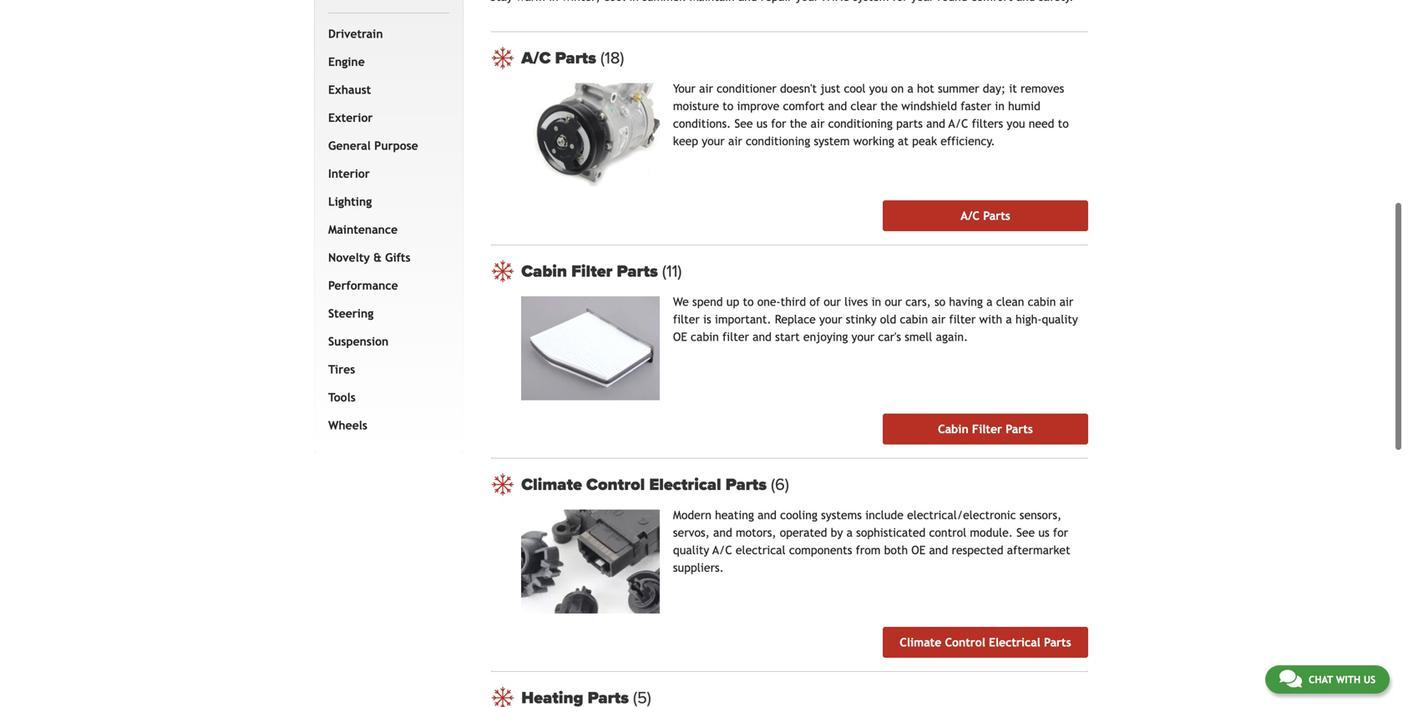 Task type: describe. For each thing, give the bounding box(es) containing it.
exhaust link
[[325, 76, 446, 104]]

parts
[[896, 117, 923, 130]]

general purpose link
[[325, 132, 446, 160]]

0 vertical spatial a/c parts link
[[521, 48, 1088, 68]]

having
[[949, 295, 983, 309]]

to inside we spend up to one-third of our lives in our cars, so having a clean cabin air filter is important. replace your stinky old cabin air filter with a high-quality oe cabin filter and start enjoying your car's smell again.
[[743, 295, 754, 309]]

maintenance link
[[325, 216, 446, 244]]

tires link
[[325, 356, 446, 384]]

modern heating and cooling systems include electrical/electronic sensors, servos, and motors, operated by a sophisticated control module. see us for quality a/c electrical components from both oe and respected aftermarket suppliers.
[[673, 509, 1071, 575]]

systems
[[821, 509, 862, 522]]

electrical for the topmost the climate control electrical parts link
[[649, 475, 721, 495]]

of
[[810, 295, 820, 309]]

high-
[[1016, 313, 1042, 326]]

us inside your air conditioner doesn't just cool you on a hot summer day; it removes moisture to improve comfort and clear the windshield faster in humid conditions. see us for the air conditioning parts and a/c filters you need to keep your air conditioning system working at peak efficiency.
[[757, 117, 768, 130]]

it
[[1009, 82, 1017, 95]]

tires
[[328, 363, 355, 376]]

steering link
[[325, 300, 446, 328]]

start
[[775, 330, 800, 344]]

1 vertical spatial control
[[945, 636, 985, 649]]

chat with us link
[[1265, 666, 1390, 694]]

1 vertical spatial a/c parts
[[961, 209, 1011, 223]]

a inside your air conditioner doesn't just cool you on a hot summer day; it removes moisture to improve comfort and clear the windshield faster in humid conditions. see us for the air conditioning parts and a/c filters you need to keep your air conditioning system working at peak efficiency.
[[907, 82, 914, 95]]

sensors,
[[1020, 509, 1062, 522]]

oe inside modern heating and cooling systems include electrical/electronic sensors, servos, and motors, operated by a sophisticated control module. see us for quality a/c electrical components from both oe and respected aftermarket suppliers.
[[912, 544, 926, 557]]

conditions.
[[673, 117, 731, 130]]

1 vertical spatial climate control electrical parts link
[[883, 627, 1088, 658]]

and inside we spend up to one-third of our lives in our cars, so having a clean cabin air filter is important. replace your stinky old cabin air filter with a high-quality oe cabin filter and start enjoying your car's smell again.
[[753, 330, 772, 344]]

cool
[[844, 82, 866, 95]]

so
[[935, 295, 946, 309]]

electrical/electronic
[[907, 509, 1016, 522]]

0 vertical spatial cabin filter parts link
[[521, 262, 1088, 282]]

removes
[[1021, 82, 1064, 95]]

third
[[781, 295, 806, 309]]

hot
[[917, 82, 934, 95]]

1 horizontal spatial filter
[[723, 330, 749, 344]]

0 vertical spatial conditioning
[[828, 117, 893, 130]]

enjoying
[[803, 330, 848, 344]]

comfort
[[783, 100, 825, 113]]

air down so
[[932, 313, 946, 326]]

operated
[[780, 526, 827, 540]]

chat with us
[[1309, 674, 1376, 686]]

0 vertical spatial the
[[881, 100, 898, 113]]

in inside we spend up to one-third of our lives in our cars, so having a clean cabin air filter is important. replace your stinky old cabin air filter with a high-quality oe cabin filter and start enjoying your car's smell again.
[[872, 295, 881, 309]]

include
[[865, 509, 904, 522]]

for inside your air conditioner doesn't just cool you on a hot summer day; it removes moisture to improve comfort and clear the windshield faster in humid conditions. see us for the air conditioning parts and a/c filters you need to keep your air conditioning system working at peak efficiency.
[[771, 117, 786, 130]]

by
[[831, 526, 843, 540]]

0 horizontal spatial you
[[869, 82, 888, 95]]

heating
[[715, 509, 754, 522]]

control
[[929, 526, 967, 540]]

your inside your air conditioner doesn't just cool you on a hot summer day; it removes moisture to improve comfort and clear the windshield faster in humid conditions. see us for the air conditioning parts and a/c filters you need to keep your air conditioning system working at peak efficiency.
[[702, 135, 725, 148]]

wheels link
[[325, 412, 446, 440]]

suspension
[[328, 335, 389, 348]]

&
[[373, 251, 382, 264]]

spend
[[692, 295, 723, 309]]

and down the "heating"
[[713, 526, 732, 540]]

exterior link
[[325, 104, 446, 132]]

a/c inside your air conditioner doesn't just cool you on a hot summer day; it removes moisture to improve comfort and clear the windshield faster in humid conditions. see us for the air conditioning parts and a/c filters you need to keep your air conditioning system working at peak efficiency.
[[949, 117, 968, 130]]

with inside 'chat with us' link
[[1336, 674, 1361, 686]]

respected
[[952, 544, 1004, 557]]

novelty
[[328, 251, 370, 264]]

0 vertical spatial a/c parts
[[521, 48, 601, 68]]

0 vertical spatial climate control electrical parts link
[[521, 475, 1088, 495]]

1 horizontal spatial your
[[819, 313, 842, 326]]

keep
[[673, 135, 698, 148]]

maintenance
[[328, 223, 398, 236]]

performance
[[328, 279, 398, 292]]

general
[[328, 139, 371, 152]]

quality inside modern heating and cooling systems include electrical/electronic sensors, servos, and motors, operated by a sophisticated control module. see us for quality a/c electrical components from both oe and respected aftermarket suppliers.
[[673, 544, 709, 557]]

suppliers.
[[673, 561, 724, 575]]

need
[[1029, 117, 1055, 130]]

see inside your air conditioner doesn't just cool you on a hot summer day; it removes moisture to improve comfort and clear the windshield faster in humid conditions. see us for the air conditioning parts and a/c filters you need to keep your air conditioning system working at peak efficiency.
[[735, 117, 753, 130]]

replace
[[775, 313, 816, 326]]

lighting
[[328, 195, 372, 208]]

summer
[[938, 82, 979, 95]]

1 vertical spatial the
[[790, 117, 807, 130]]

0 vertical spatial control
[[586, 475, 645, 495]]

one-
[[757, 295, 781, 309]]

novelty & gifts
[[328, 251, 411, 264]]

drivetrain
[[328, 27, 383, 40]]

important.
[[715, 313, 771, 326]]

2 vertical spatial cabin
[[691, 330, 719, 344]]

steering
[[328, 307, 374, 320]]

with inside we spend up to one-third of our lives in our cars, so having a clean cabin air filter is important. replace your stinky old cabin air filter with a high-quality oe cabin filter and start enjoying your car's smell again.
[[979, 313, 1002, 326]]

your air conditioner doesn't just cool you on a hot summer day; it removes moisture to improve comfort and clear the windshield faster in humid conditions. see us for the air conditioning parts and a/c filters you need to keep your air conditioning system working at peak efficiency.
[[673, 82, 1069, 148]]

servos,
[[673, 526, 710, 540]]

clear
[[851, 100, 877, 113]]

2 our from the left
[[885, 295, 902, 309]]

2 horizontal spatial to
[[1058, 117, 1069, 130]]

for inside modern heating and cooling systems include electrical/electronic sensors, servos, and motors, operated by a sophisticated control module. see us for quality a/c electrical components from both oe and respected aftermarket suppliers.
[[1053, 526, 1068, 540]]

1 horizontal spatial you
[[1007, 117, 1025, 130]]

novelty & gifts link
[[325, 244, 446, 272]]

a left clean
[[987, 295, 993, 309]]

motors,
[[736, 526, 776, 540]]

1 vertical spatial cabin filter parts link
[[883, 414, 1088, 445]]

sophisticated
[[856, 526, 926, 540]]

filter for the top cabin filter parts link
[[571, 262, 613, 282]]

air right clean
[[1060, 295, 1074, 309]]

gifts
[[385, 251, 411, 264]]

lighting link
[[325, 188, 446, 216]]

interior
[[328, 167, 370, 180]]

again.
[[936, 330, 968, 344]]

1 our from the left
[[824, 295, 841, 309]]

2 horizontal spatial filter
[[949, 313, 976, 326]]

oe inside we spend up to one-third of our lives in our cars, so having a clean cabin air filter is important. replace your stinky old cabin air filter with a high-quality oe cabin filter and start enjoying your car's smell again.
[[673, 330, 687, 344]]

car's
[[878, 330, 901, 344]]

0 horizontal spatial to
[[723, 100, 734, 113]]

tools
[[328, 391, 356, 404]]

windshield
[[902, 100, 957, 113]]

engine link
[[325, 48, 446, 76]]

us
[[1364, 674, 1376, 686]]

conditioner
[[717, 82, 777, 95]]



Task type: vqa. For each thing, say whether or not it's contained in the screenshot.
We
yes



Task type: locate. For each thing, give the bounding box(es) containing it.
1 horizontal spatial us
[[1039, 526, 1050, 540]]

us inside modern heating and cooling systems include electrical/electronic sensors, servos, and motors, operated by a sophisticated control module. see us for quality a/c electrical components from both oe and respected aftermarket suppliers.
[[1039, 526, 1050, 540]]

quality
[[1042, 313, 1078, 326], [673, 544, 709, 557]]

a down clean
[[1006, 313, 1012, 326]]

we spend up to one-third of our lives in our cars, so having a clean cabin air filter is important. replace your stinky old cabin air filter with a high-quality oe cabin filter and start enjoying your car's smell again.
[[673, 295, 1078, 344]]

electrical for bottommost the climate control electrical parts link
[[989, 636, 1041, 649]]

a/c inside modern heating and cooling systems include electrical/electronic sensors, servos, and motors, operated by a sophisticated control module. see us for quality a/c electrical components from both oe and respected aftermarket suppliers.
[[713, 544, 732, 557]]

and down windshield in the top of the page
[[926, 117, 946, 130]]

0 horizontal spatial in
[[872, 295, 881, 309]]

your up enjoying
[[819, 313, 842, 326]]

0 horizontal spatial filter
[[673, 313, 700, 326]]

at
[[898, 135, 909, 148]]

1 horizontal spatial oe
[[912, 544, 926, 557]]

is
[[703, 313, 711, 326]]

your down conditions.
[[702, 135, 725, 148]]

and down control
[[929, 544, 948, 557]]

old
[[880, 313, 896, 326]]

for down improve
[[771, 117, 786, 130]]

0 vertical spatial cabin
[[521, 262, 567, 282]]

filter down important.
[[723, 330, 749, 344]]

engine
[[328, 55, 365, 68]]

1 vertical spatial conditioning
[[746, 135, 810, 148]]

drivetrain link
[[325, 20, 446, 48]]

0 horizontal spatial our
[[824, 295, 841, 309]]

1 vertical spatial oe
[[912, 544, 926, 557]]

0 vertical spatial with
[[979, 313, 1002, 326]]

air down conditions.
[[728, 135, 742, 148]]

1 horizontal spatial a/c parts
[[961, 209, 1011, 223]]

1 vertical spatial filter
[[972, 423, 1002, 436]]

0 vertical spatial see
[[735, 117, 753, 130]]

climate control electrical parts thumbnail image image
[[521, 510, 660, 614]]

see up aftermarket
[[1017, 526, 1035, 540]]

cars,
[[906, 295, 931, 309]]

1 horizontal spatial with
[[1336, 674, 1361, 686]]

a/c
[[521, 48, 551, 68], [949, 117, 968, 130], [961, 209, 980, 223], [713, 544, 732, 557]]

aftermarket
[[1007, 544, 1071, 557]]

see down improve
[[735, 117, 753, 130]]

0 horizontal spatial cabin
[[521, 262, 567, 282]]

cabin
[[1028, 295, 1056, 309], [900, 313, 928, 326], [691, 330, 719, 344]]

0 horizontal spatial climate
[[521, 475, 582, 495]]

with
[[979, 313, 1002, 326], [1336, 674, 1361, 686]]

our
[[824, 295, 841, 309], [885, 295, 902, 309]]

1 vertical spatial to
[[1058, 117, 1069, 130]]

faster
[[961, 100, 992, 113]]

1 vertical spatial quality
[[673, 544, 709, 557]]

the down on
[[881, 100, 898, 113]]

oe right both
[[912, 544, 926, 557]]

0 vertical spatial you
[[869, 82, 888, 95]]

comments image
[[1280, 669, 1302, 689]]

for down 'sensors,'
[[1053, 526, 1068, 540]]

with left us
[[1336, 674, 1361, 686]]

just
[[820, 82, 841, 95]]

0 vertical spatial climate
[[521, 475, 582, 495]]

a/c parts thumbnail image image
[[521, 83, 660, 187]]

1 horizontal spatial climate control electrical parts
[[900, 636, 1071, 649]]

cabin down the is
[[691, 330, 719, 344]]

0 vertical spatial oe
[[673, 330, 687, 344]]

1 horizontal spatial to
[[743, 295, 754, 309]]

general purpose
[[328, 139, 418, 152]]

1 vertical spatial us
[[1039, 526, 1050, 540]]

and down just
[[828, 100, 847, 113]]

1 horizontal spatial see
[[1017, 526, 1035, 540]]

in right lives
[[872, 295, 881, 309]]

cooling
[[780, 509, 818, 522]]

oe down we in the left of the page
[[673, 330, 687, 344]]

0 horizontal spatial see
[[735, 117, 753, 130]]

you down humid
[[1007, 117, 1025, 130]]

your
[[673, 82, 696, 95]]

to down conditioner
[[723, 100, 734, 113]]

1 vertical spatial your
[[819, 313, 842, 326]]

our up "old"
[[885, 295, 902, 309]]

0 horizontal spatial quality
[[673, 544, 709, 557]]

1 horizontal spatial electrical
[[989, 636, 1041, 649]]

components
[[789, 544, 852, 557]]

and
[[828, 100, 847, 113], [926, 117, 946, 130], [753, 330, 772, 344], [758, 509, 777, 522], [713, 526, 732, 540], [929, 544, 948, 557]]

filters
[[972, 117, 1003, 130]]

to right need
[[1058, 117, 1069, 130]]

filter down we in the left of the page
[[673, 313, 700, 326]]

electrical
[[736, 544, 786, 557]]

cabin filter parts for the top cabin filter parts link
[[521, 262, 662, 282]]

0 horizontal spatial electrical
[[649, 475, 721, 495]]

modern
[[673, 509, 712, 522]]

working
[[853, 135, 894, 148]]

0 vertical spatial us
[[757, 117, 768, 130]]

2 vertical spatial your
[[852, 330, 875, 344]]

0 horizontal spatial with
[[979, 313, 1002, 326]]

1 horizontal spatial the
[[881, 100, 898, 113]]

see inside modern heating and cooling systems include electrical/electronic sensors, servos, and motors, operated by a sophisticated control module. see us for quality a/c electrical components from both oe and respected aftermarket suppliers.
[[1017, 526, 1035, 540]]

clean
[[996, 295, 1024, 309]]

a right by
[[847, 526, 853, 540]]

control
[[586, 475, 645, 495], [945, 636, 985, 649]]

filter down having
[[949, 313, 976, 326]]

moisture
[[673, 100, 719, 113]]

0 vertical spatial cabin filter parts
[[521, 262, 662, 282]]

peak
[[912, 135, 937, 148]]

1 vertical spatial climate control electrical parts
[[900, 636, 1071, 649]]

1 horizontal spatial filter
[[972, 423, 1002, 436]]

1 vertical spatial you
[[1007, 117, 1025, 130]]

1 horizontal spatial cabin filter parts
[[938, 423, 1033, 436]]

us down 'sensors,'
[[1039, 526, 1050, 540]]

1 vertical spatial cabin filter parts
[[938, 423, 1033, 436]]

filter for the bottom cabin filter parts link
[[972, 423, 1002, 436]]

stinky
[[846, 313, 877, 326]]

1 vertical spatial for
[[1053, 526, 1068, 540]]

and left the start
[[753, 330, 772, 344]]

1 vertical spatial climate
[[900, 636, 942, 649]]

1 horizontal spatial conditioning
[[828, 117, 893, 130]]

0 horizontal spatial climate control electrical parts
[[521, 475, 771, 495]]

humid
[[1008, 100, 1041, 113]]

climate control electrical parts link
[[521, 475, 1088, 495], [883, 627, 1088, 658]]

purpose
[[374, 139, 418, 152]]

oe
[[673, 330, 687, 344], [912, 544, 926, 557]]

0 horizontal spatial a/c parts
[[521, 48, 601, 68]]

0 vertical spatial in
[[995, 100, 1005, 113]]

0 horizontal spatial cabin filter parts
[[521, 262, 662, 282]]

1 horizontal spatial for
[[1053, 526, 1068, 540]]

0 vertical spatial for
[[771, 117, 786, 130]]

climate control subcategories element
[[328, 0, 450, 13]]

1 vertical spatial cabin
[[938, 423, 969, 436]]

for
[[771, 117, 786, 130], [1053, 526, 1068, 540]]

smell
[[905, 330, 933, 344]]

0 vertical spatial cabin
[[1028, 295, 1056, 309]]

in inside your air conditioner doesn't just cool you on a hot summer day; it removes moisture to improve comfort and clear the windshield faster in humid conditions. see us for the air conditioning parts and a/c filters you need to keep your air conditioning system working at peak efficiency.
[[995, 100, 1005, 113]]

to
[[723, 100, 734, 113], [1058, 117, 1069, 130], [743, 295, 754, 309]]

a/c parts link up doesn't
[[521, 48, 1088, 68]]

1 horizontal spatial climate
[[900, 636, 942, 649]]

1 vertical spatial cabin
[[900, 313, 928, 326]]

a
[[907, 82, 914, 95], [987, 295, 993, 309], [1006, 313, 1012, 326], [847, 526, 853, 540]]

wheels
[[328, 419, 367, 432]]

with down clean
[[979, 313, 1002, 326]]

1 vertical spatial with
[[1336, 674, 1361, 686]]

1 horizontal spatial quality
[[1042, 313, 1078, 326]]

conditioning down improve
[[746, 135, 810, 148]]

to right up
[[743, 295, 754, 309]]

improve
[[737, 100, 780, 113]]

cabin filter parts
[[521, 262, 662, 282], [938, 423, 1033, 436]]

0 horizontal spatial conditioning
[[746, 135, 810, 148]]

filter
[[673, 313, 700, 326], [949, 313, 976, 326], [723, 330, 749, 344]]

conditioning
[[828, 117, 893, 130], [746, 135, 810, 148]]

2 horizontal spatial cabin
[[1028, 295, 1056, 309]]

conditioning down clear
[[828, 117, 893, 130]]

climate control electrical parts for bottommost the climate control electrical parts link
[[900, 636, 1071, 649]]

air up "moisture"
[[699, 82, 713, 95]]

0 vertical spatial to
[[723, 100, 734, 113]]

our right 'of'
[[824, 295, 841, 309]]

0 vertical spatial electrical
[[649, 475, 721, 495]]

a/c parts up a/c parts thumbnail image
[[521, 48, 601, 68]]

tools link
[[325, 384, 446, 412]]

us
[[757, 117, 768, 130], [1039, 526, 1050, 540]]

1 vertical spatial see
[[1017, 526, 1035, 540]]

cabin down cars,
[[900, 313, 928, 326]]

0 horizontal spatial filter
[[571, 262, 613, 282]]

in
[[995, 100, 1005, 113], [872, 295, 881, 309]]

cabin filter parts for the bottom cabin filter parts link
[[938, 423, 1033, 436]]

1 horizontal spatial control
[[945, 636, 985, 649]]

up
[[727, 295, 739, 309]]

chat
[[1309, 674, 1333, 686]]

climate control electrical parts for the topmost the climate control electrical parts link
[[521, 475, 771, 495]]

system
[[814, 135, 850, 148]]

1 vertical spatial electrical
[[989, 636, 1041, 649]]

us down improve
[[757, 117, 768, 130]]

1 horizontal spatial cabin
[[900, 313, 928, 326]]

a/c parts link down efficiency.
[[883, 201, 1088, 231]]

in down day;
[[995, 100, 1005, 113]]

0 horizontal spatial for
[[771, 117, 786, 130]]

exhaust
[[328, 83, 371, 96]]

0 horizontal spatial control
[[586, 475, 645, 495]]

and up motors,
[[758, 509, 777, 522]]

the
[[881, 100, 898, 113], [790, 117, 807, 130]]

performance link
[[325, 272, 446, 300]]

interior link
[[325, 160, 446, 188]]

doesn't
[[780, 82, 817, 95]]

suspension link
[[325, 328, 446, 356]]

cabin filter parts thumbnail image image
[[521, 297, 660, 401]]

you
[[869, 82, 888, 95], [1007, 117, 1025, 130]]

0 horizontal spatial oe
[[673, 330, 687, 344]]

2 vertical spatial to
[[743, 295, 754, 309]]

cabin
[[521, 262, 567, 282], [938, 423, 969, 436]]

on
[[891, 82, 904, 95]]

0 horizontal spatial the
[[790, 117, 807, 130]]

your
[[702, 135, 725, 148], [819, 313, 842, 326], [852, 330, 875, 344]]

1 vertical spatial a/c parts link
[[883, 201, 1088, 231]]

0 vertical spatial quality
[[1042, 313, 1078, 326]]

day;
[[983, 82, 1006, 95]]

2 horizontal spatial your
[[852, 330, 875, 344]]

your down stinky
[[852, 330, 875, 344]]

climate for the topmost the climate control electrical parts link
[[521, 475, 582, 495]]

climate for bottommost the climate control electrical parts link
[[900, 636, 942, 649]]

you left on
[[869, 82, 888, 95]]

air
[[699, 82, 713, 95], [811, 117, 825, 130], [728, 135, 742, 148], [1060, 295, 1074, 309], [932, 313, 946, 326]]

climate control electrical parts
[[521, 475, 771, 495], [900, 636, 1071, 649]]

0 vertical spatial climate control electrical parts
[[521, 475, 771, 495]]

a/c parts down efficiency.
[[961, 209, 1011, 223]]

1 horizontal spatial cabin
[[938, 423, 969, 436]]

0 horizontal spatial cabin
[[691, 330, 719, 344]]

0 vertical spatial your
[[702, 135, 725, 148]]

from
[[856, 544, 881, 557]]

quality inside we spend up to one-third of our lives in our cars, so having a clean cabin air filter is important. replace your stinky old cabin air filter with a high-quality oe cabin filter and start enjoying your car's smell again.
[[1042, 313, 1078, 326]]

1 horizontal spatial in
[[995, 100, 1005, 113]]

0 vertical spatial filter
[[571, 262, 613, 282]]

air down the comfort
[[811, 117, 825, 130]]

cabin up high-
[[1028, 295, 1056, 309]]

1 vertical spatial in
[[872, 295, 881, 309]]

a right on
[[907, 82, 914, 95]]

we
[[673, 295, 689, 309]]

the down the comfort
[[790, 117, 807, 130]]

a inside modern heating and cooling systems include electrical/electronic sensors, servos, and motors, operated by a sophisticated control module. see us for quality a/c electrical components from both oe and respected aftermarket suppliers.
[[847, 526, 853, 540]]

0 horizontal spatial your
[[702, 135, 725, 148]]

1 horizontal spatial our
[[885, 295, 902, 309]]

efficiency.
[[941, 135, 995, 148]]

0 horizontal spatial us
[[757, 117, 768, 130]]



